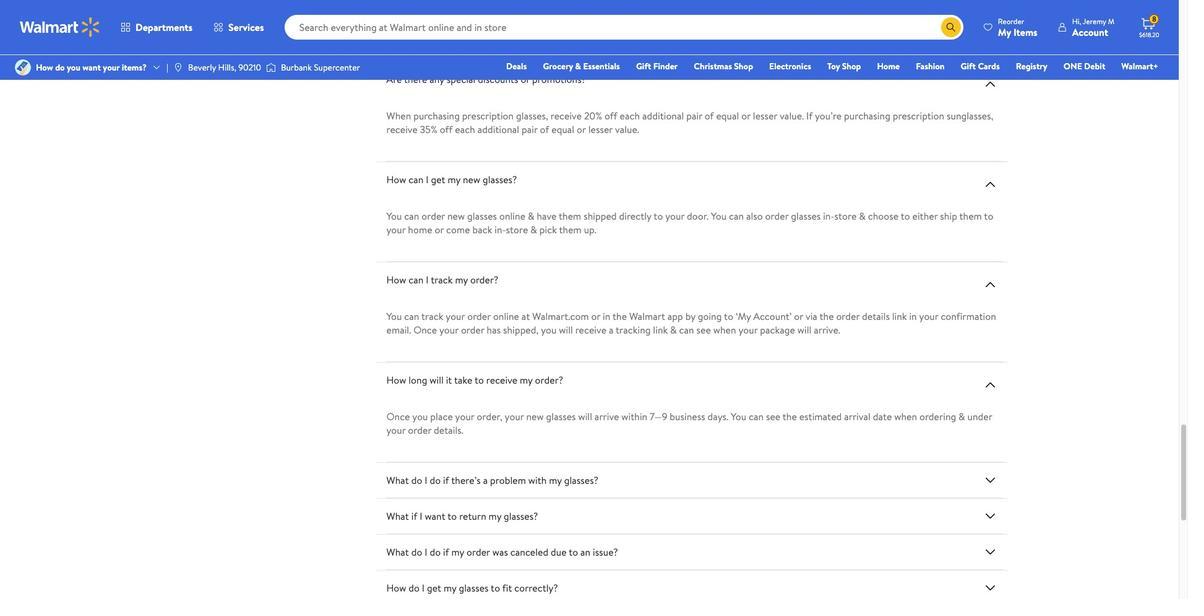 Task type: describe. For each thing, give the bounding box(es) containing it.
then
[[471, 22, 490, 36]]

your right place at the left
[[455, 410, 475, 423]]

what do i do if there's a problem with my glasses? image
[[983, 473, 998, 488]]

to left return
[[448, 509, 457, 523]]

1 vertical spatial if
[[411, 509, 417, 523]]

0 horizontal spatial equal
[[552, 122, 574, 136]]

order left come
[[422, 209, 445, 223]]

& left have
[[528, 209, 534, 223]]

there
[[404, 72, 427, 86]]

want for your
[[82, 61, 101, 74]]

you right door.
[[711, 209, 727, 223]]

to right directly
[[654, 209, 663, 223]]

there's
[[451, 473, 481, 487]]

order,
[[477, 410, 502, 423]]

i for new
[[426, 172, 429, 186]]

how for how long will it take to receive my order?
[[387, 373, 406, 387]]

registry link
[[1011, 59, 1053, 73]]

& inside you can track your order online at walmart.com or in the walmart app by going to 'my account' or via the order details link in your confirmation email. once your order has shipped, you will receive a tracking link & can see when your package will arrive.
[[670, 323, 677, 336]]

how can i get my new glasses?
[[387, 172, 517, 186]]

days.
[[708, 410, 729, 423]]

gift finder link
[[631, 59, 683, 73]]

date
[[873, 410, 892, 423]]

fashion
[[916, 60, 945, 72]]

one debit
[[1064, 60, 1106, 72]]

reorder my items
[[998, 16, 1038, 39]]

or right fsa
[[519, 8, 529, 22]]

an
[[581, 545, 591, 559]]

can up home at the top left of the page
[[409, 172, 424, 186]]

shipped
[[584, 209, 617, 223]]

sunglasses,
[[947, 109, 994, 122]]

due
[[551, 545, 567, 559]]

glasses down how can i get my new glasses?
[[467, 209, 497, 223]]

long
[[409, 373, 427, 387]]

0 horizontal spatial off
[[440, 122, 453, 136]]

when purchasing prescription glasses, receive 20% off each additional pair of equal or lesser value.  if you're purchasing prescription sunglasses, receive 35% off each additional pair of equal or lesser value.
[[387, 109, 994, 136]]

we
[[387, 8, 400, 22]]

also
[[746, 209, 763, 223]]

will inside 'once you place your order, your new glasses will arrive within 7—9 business days. you can see the estimated arrival date when ordering & under your order details.'
[[578, 410, 592, 423]]

want for to
[[425, 509, 445, 523]]

get for do
[[427, 581, 441, 595]]

receive up order,
[[486, 373, 518, 387]]

0 vertical spatial glasses?
[[483, 172, 517, 186]]

confirmation
[[941, 309, 996, 323]]

do for what do i do if my order was canceled due to an issue?
[[411, 545, 422, 559]]

them right have
[[559, 209, 581, 223]]

your right order,
[[505, 410, 524, 423]]

grocery & essentials link
[[538, 59, 626, 73]]

or right glasses,
[[577, 122, 586, 136]]

cards
[[978, 60, 1000, 72]]

receive inside you can track your order online at walmart.com or in the walmart app by going to 'my account' or via the order details link in your confirmation email. once your order has shipped, you will receive a tracking link & can see when your package will arrive.
[[575, 323, 607, 336]]

0 vertical spatial new
[[463, 172, 480, 186]]

shop for toy shop
[[842, 60, 861, 72]]

or left "via"
[[794, 309, 803, 323]]

ship
[[940, 209, 957, 223]]

up.
[[584, 223, 597, 236]]

your down how can i track my order?
[[446, 309, 465, 323]]

i for there's
[[425, 473, 427, 487]]

beverly hills, 90210
[[188, 61, 261, 74]]

7—9
[[650, 410, 668, 423]]

use
[[703, 8, 718, 22]]

0 horizontal spatial each
[[455, 122, 475, 136]]

1 horizontal spatial of
[[705, 109, 714, 122]]

come
[[446, 223, 470, 236]]

door.
[[687, 209, 709, 223]]

my down shipped,
[[520, 373, 533, 387]]

them right ship
[[960, 209, 982, 223]]

my left the fit
[[444, 581, 457, 595]]

shop for christmas shop
[[734, 60, 753, 72]]

burbank supercenter
[[281, 61, 360, 74]]

problem
[[490, 473, 526, 487]]

christmas shop
[[694, 60, 753, 72]]

within
[[622, 410, 648, 423]]

credit,
[[727, 8, 755, 22]]

do for how do you want your items?
[[55, 61, 65, 74]]

grocery & essentials
[[543, 60, 620, 72]]

& inside we don't currently accept fsa or hsa cards as a payment method. please use a credit, debit or gift card to pay for your order with fsa- & hsa-eligible items, then submit your order receipt to your plan administrator for reimbursement.
[[967, 8, 973, 22]]

& right grocery
[[575, 60, 581, 72]]

burbank
[[281, 61, 312, 74]]

how can i track my order? image
[[983, 277, 998, 292]]

glasses inside 'once you place your order, your new glasses will arrive within 7—9 business days. you can see the estimated arrival date when ordering & under your order details.'
[[546, 410, 576, 423]]

return
[[459, 509, 486, 523]]

to down 'how can i get my new glasses?' image
[[984, 209, 994, 223]]

a right use
[[720, 8, 725, 22]]

how can i get my new glasses? image
[[983, 177, 998, 192]]

0 vertical spatial order?
[[470, 273, 499, 286]]

order right also
[[765, 209, 789, 223]]

your left items?
[[103, 61, 120, 74]]

was
[[493, 545, 508, 559]]

gift cards link
[[955, 59, 1006, 73]]

supercenter
[[314, 61, 360, 74]]

1 horizontal spatial link
[[892, 309, 907, 323]]

account'
[[754, 309, 792, 323]]

business
[[670, 410, 705, 423]]

your left door.
[[665, 209, 685, 223]]

1 vertical spatial glasses?
[[564, 473, 599, 487]]

how do i get my glasses to fit correctly? image
[[983, 580, 998, 595]]

app
[[668, 309, 683, 323]]

services button
[[203, 12, 275, 42]]

to left the fit
[[491, 581, 500, 595]]

gift for gift cards
[[961, 60, 976, 72]]

your left place at the left
[[387, 423, 406, 437]]

1 prescription from the left
[[462, 109, 514, 122]]

order left has
[[461, 323, 484, 336]]

can left going
[[679, 323, 694, 336]]

walmart
[[629, 309, 665, 323]]

how long will it take to receive my order? image
[[983, 377, 998, 392]]

choose
[[868, 209, 899, 223]]

account
[[1072, 25, 1109, 39]]

& left pick
[[531, 223, 537, 236]]

get for can
[[431, 172, 445, 186]]

my
[[998, 25, 1011, 39]]

back
[[472, 223, 492, 236]]

tracking
[[616, 323, 651, 336]]

take
[[454, 373, 473, 387]]

your left the package
[[739, 323, 758, 336]]

2 horizontal spatial the
[[820, 309, 834, 323]]

walmart+ link
[[1116, 59, 1164, 73]]

0 horizontal spatial the
[[613, 309, 627, 323]]

0 horizontal spatial for
[[717, 22, 729, 36]]

electronics link
[[764, 59, 817, 73]]

to right receipt
[[604, 22, 613, 36]]

are there any special discounts or promotions?
[[387, 72, 586, 86]]

walmart.com
[[532, 309, 589, 323]]

receive left the 35%
[[387, 122, 418, 136]]

items
[[1014, 25, 1038, 39]]

gift finder
[[636, 60, 678, 72]]

under
[[968, 410, 993, 423]]

home
[[408, 223, 432, 236]]

& left choose
[[859, 209, 866, 223]]

0 vertical spatial track
[[431, 273, 453, 286]]

how long will it take to receive my order?
[[387, 373, 563, 387]]

one
[[1064, 60, 1082, 72]]

search icon image
[[946, 22, 956, 32]]

my right the problem
[[549, 473, 562, 487]]

to left pay
[[831, 8, 841, 22]]

1 in from the left
[[603, 309, 611, 323]]

order left was
[[467, 545, 490, 559]]

new inside 'once you place your order, your new glasses will arrive within 7—9 business days. you can see the estimated arrival date when ordering & under your order details.'
[[526, 410, 544, 423]]

walmart+
[[1122, 60, 1159, 72]]

& inside 'once you place your order, your new glasses will arrive within 7—9 business days. you can see the estimated arrival date when ordering & under your order details.'
[[959, 410, 965, 423]]

what if i want to return my glasses? image
[[983, 509, 998, 523]]

toy
[[828, 60, 840, 72]]

fsa
[[500, 8, 517, 22]]

place
[[430, 410, 453, 423]]

you left home at the top left of the page
[[387, 209, 402, 223]]

to right take
[[475, 373, 484, 387]]

your right pay
[[875, 8, 894, 22]]

to left either
[[901, 209, 910, 223]]

email.
[[387, 323, 411, 336]]

glasses right also
[[791, 209, 821, 223]]

i for order?
[[426, 273, 429, 286]]

glasses left the fit
[[459, 581, 489, 595]]

a right as
[[589, 8, 593, 22]]

if
[[807, 109, 813, 122]]

will right at
[[559, 323, 573, 336]]

special
[[447, 72, 476, 86]]

you inside you can track your order online at walmart.com or in the walmart app by going to 'my account' or via the order details link in your confirmation email. once your order has shipped, you will receive a tracking link & can see when your package will arrive.
[[387, 309, 402, 323]]

eligible
[[410, 22, 440, 36]]

track inside you can track your order online at walmart.com or in the walmart app by going to 'my account' or via the order details link in your confirmation email. once your order has shipped, you will receive a tracking link & can see when your package will arrive.
[[422, 309, 443, 323]]

see inside 'once you place your order, your new glasses will arrive within 7—9 business days. you can see the estimated arrival date when ordering & under your order details.'
[[766, 410, 781, 423]]

christmas
[[694, 60, 732, 72]]

1 horizontal spatial each
[[620, 109, 640, 122]]

2 vertical spatial glasses?
[[504, 509, 538, 523]]

the inside 'once you place your order, your new glasses will arrive within 7—9 business days. you can see the estimated arrival date when ordering & under your order details.'
[[783, 410, 797, 423]]

my right return
[[489, 509, 502, 523]]

you can order new glasses online & have them shipped directly to your door.   you can also order glasses in-store & choose to either ship them to your home or come back in-store & pick them up.
[[387, 209, 994, 236]]

my down come
[[455, 273, 468, 286]]

reimbursement.
[[732, 22, 799, 36]]

90210
[[238, 61, 261, 74]]

what do i do if my order was canceled due to an issue?
[[387, 545, 618, 559]]

1 horizontal spatial in-
[[823, 209, 835, 223]]

0 horizontal spatial lesser
[[588, 122, 613, 136]]

to left an
[[569, 545, 578, 559]]

estimated
[[799, 410, 842, 423]]

them left up.
[[559, 223, 582, 236]]

1 horizontal spatial pair
[[687, 109, 702, 122]]

departments
[[136, 20, 193, 34]]

online for shipped,
[[493, 309, 519, 323]]



Task type: vqa. For each thing, say whether or not it's contained in the screenshot.
Tools & home improvement
no



Task type: locate. For each thing, give the bounding box(es) containing it.
services
[[228, 20, 264, 34]]

1 horizontal spatial store
[[835, 209, 857, 223]]

or right discounts
[[521, 72, 530, 86]]

1 horizontal spatial you
[[412, 410, 428, 423]]

 image
[[15, 59, 31, 76], [266, 61, 276, 74]]

m
[[1108, 16, 1115, 26]]

0 horizontal spatial value.
[[615, 122, 639, 136]]

1 horizontal spatial additional
[[642, 109, 684, 122]]

value.
[[780, 109, 804, 122], [615, 122, 639, 136]]

value. right 20%
[[615, 122, 639, 136]]

1 horizontal spatial shop
[[842, 60, 861, 72]]

your left confirmation
[[919, 309, 939, 323]]

how for how can i track my order?
[[387, 273, 406, 286]]

shop inside christmas shop link
[[734, 60, 753, 72]]

0 horizontal spatial see
[[697, 323, 711, 336]]

prescription down fashion link
[[893, 109, 945, 122]]

package
[[760, 323, 795, 336]]

0 horizontal spatial gift
[[636, 60, 651, 72]]

8
[[1152, 14, 1157, 24]]

if left there's
[[443, 473, 449, 487]]

purchasing
[[414, 109, 460, 122], [844, 109, 891, 122]]

0 horizontal spatial you
[[67, 61, 80, 74]]

to inside you can track your order online at walmart.com or in the walmart app by going to 'my account' or via the order details link in your confirmation email. once your order has shipped, you will receive a tracking link & can see when your package will arrive.
[[724, 309, 734, 323]]

if down what if i want to return my glasses?
[[443, 545, 449, 559]]

please
[[673, 8, 701, 22]]

Search search field
[[284, 15, 964, 40]]

what do i do if my order was canceled due to an issue? image
[[983, 544, 998, 559]]

hsa
[[531, 8, 550, 22]]

registry
[[1016, 60, 1048, 72]]

the right "via"
[[820, 309, 834, 323]]

arrive
[[595, 410, 619, 423]]

0 horizontal spatial when
[[713, 323, 736, 336]]

how can i track my order?
[[387, 273, 499, 286]]

or down christmas shop
[[742, 109, 751, 122]]

gift left finder
[[636, 60, 651, 72]]

0 vertical spatial you
[[67, 61, 80, 74]]

2 gift from the left
[[961, 60, 976, 72]]

1 horizontal spatial lesser
[[753, 109, 778, 122]]

has
[[487, 323, 501, 336]]

discounts
[[478, 72, 518, 86]]

1 horizontal spatial value.
[[780, 109, 804, 122]]

1 horizontal spatial for
[[860, 8, 873, 22]]

jeremy
[[1083, 16, 1107, 26]]

when inside 'once you place your order, your new glasses will arrive within 7—9 business days. you can see the estimated arrival date when ordering & under your order details.'
[[895, 410, 917, 423]]

shop right toy
[[842, 60, 861, 72]]

order
[[897, 8, 920, 22], [545, 22, 569, 36], [422, 209, 445, 223], [765, 209, 789, 223], [467, 309, 491, 323], [836, 309, 860, 323], [461, 323, 484, 336], [408, 423, 432, 437], [467, 545, 490, 559]]

you down how can i track my order?
[[387, 309, 402, 323]]

card
[[810, 8, 829, 22]]

1 vertical spatial want
[[425, 509, 445, 523]]

online inside you can track your order online at walmart.com or in the walmart app by going to 'my account' or via the order details link in your confirmation email. once your order has shipped, you will receive a tracking link & can see when your package will arrive.
[[493, 309, 519, 323]]

your right submit
[[524, 22, 543, 36]]

new inside you can order new glasses online & have them shipped directly to your door.   you can also order glasses in-store & choose to either ship them to your home or come back in-store & pick them up.
[[447, 209, 465, 223]]

a inside you can track your order online at walmart.com or in the walmart app by going to 'my account' or via the order details link in your confirmation email. once your order has shipped, you will receive a tracking link & can see when your package will arrive.
[[609, 323, 614, 336]]

1 vertical spatial once
[[387, 410, 410, 423]]

'my
[[736, 309, 751, 323]]

can right days.
[[749, 410, 764, 423]]

either
[[913, 209, 938, 223]]

order left fsa- on the right of page
[[897, 8, 920, 22]]

gift
[[636, 60, 651, 72], [961, 60, 976, 72]]

0 vertical spatial with
[[922, 8, 941, 22]]

when
[[387, 109, 411, 122]]

by
[[686, 309, 696, 323]]

online for back
[[499, 209, 526, 223]]

0 vertical spatial what
[[387, 473, 409, 487]]

order left as
[[545, 22, 569, 36]]

fsa-
[[943, 8, 964, 22]]

 image
[[173, 63, 183, 72]]

1 vertical spatial online
[[493, 309, 519, 323]]

0 horizontal spatial shop
[[734, 60, 753, 72]]

2 vertical spatial new
[[526, 410, 544, 423]]

issue?
[[593, 545, 618, 559]]

can down how can i track my order?
[[404, 309, 419, 323]]

0 horizontal spatial prescription
[[462, 109, 514, 122]]

& left under at bottom right
[[959, 410, 965, 423]]

going
[[698, 309, 722, 323]]

can
[[409, 172, 424, 186], [404, 209, 419, 223], [729, 209, 744, 223], [409, 273, 424, 286], [404, 309, 419, 323], [679, 323, 694, 336], [749, 410, 764, 423]]

2 horizontal spatial you
[[541, 323, 557, 336]]

0 vertical spatial if
[[443, 473, 449, 487]]

will left it
[[430, 373, 444, 387]]

1 vertical spatial you
[[541, 323, 557, 336]]

1 horizontal spatial purchasing
[[844, 109, 891, 122]]

items,
[[443, 22, 468, 36]]

can down home at the top left of the page
[[409, 273, 424, 286]]

1 gift from the left
[[636, 60, 651, 72]]

in- left choose
[[823, 209, 835, 223]]

shop inside toy shop link
[[842, 60, 861, 72]]

0 horizontal spatial once
[[387, 410, 410, 423]]

do for how do i get my glasses to fit correctly?
[[409, 581, 420, 595]]

online left at
[[493, 309, 519, 323]]

1 vertical spatial new
[[447, 209, 465, 223]]

new right order,
[[526, 410, 544, 423]]

1 horizontal spatial want
[[425, 509, 445, 523]]

will left the arrive.
[[798, 323, 812, 336]]

link right details
[[892, 309, 907, 323]]

items?
[[122, 61, 147, 74]]

2 shop from the left
[[842, 60, 861, 72]]

you down walmart image
[[67, 61, 80, 74]]

shop right christmas
[[734, 60, 753, 72]]

what for what if i want to return my glasses?
[[387, 509, 409, 523]]

you can track your order online at walmart.com or in the walmart app by going to 'my account' or via the order details link in your confirmation email. once your order has shipped, you will receive a tracking link & can see when your package will arrive.
[[387, 309, 996, 336]]

you inside you can track your order online at walmart.com or in the walmart app by going to 'my account' or via the order details link in your confirmation email. once your order has shipped, you will receive a tracking link & can see when your package will arrive.
[[541, 323, 557, 336]]

gift left cards
[[961, 60, 976, 72]]

additional down discounts
[[478, 122, 519, 136]]

for right the administrator
[[717, 22, 729, 36]]

1 vertical spatial when
[[895, 410, 917, 423]]

toy shop link
[[822, 59, 867, 73]]

each right the 35%
[[455, 122, 475, 136]]

if left return
[[411, 509, 417, 523]]

2 vertical spatial if
[[443, 545, 449, 559]]

debit
[[1084, 60, 1106, 72]]

|
[[167, 61, 168, 74]]

1 shop from the left
[[734, 60, 753, 72]]

& left by at the right bottom of the page
[[670, 323, 677, 336]]

0 vertical spatial get
[[431, 172, 445, 186]]

gift cards
[[961, 60, 1000, 72]]

see right by at the right bottom of the page
[[697, 323, 711, 336]]

2 vertical spatial you
[[412, 410, 428, 423]]

in-
[[823, 209, 835, 223], [495, 223, 506, 236]]

with left fsa- on the right of page
[[922, 8, 941, 22]]

0 horizontal spatial store
[[506, 223, 528, 236]]

pair down christmas
[[687, 109, 702, 122]]

2 what from the top
[[387, 509, 409, 523]]

details.
[[434, 423, 464, 437]]

finder
[[653, 60, 678, 72]]

you left place at the left
[[412, 410, 428, 423]]

0 horizontal spatial additional
[[478, 122, 519, 136]]

1 vertical spatial what
[[387, 509, 409, 523]]

one debit link
[[1058, 59, 1111, 73]]

what for what do i do if my order was canceled due to an issue?
[[387, 545, 409, 559]]

how
[[36, 61, 53, 74], [387, 172, 406, 186], [387, 273, 406, 286], [387, 373, 406, 387], [387, 581, 406, 595]]

once inside 'once you place your order, your new glasses will arrive within 7—9 business days. you can see the estimated arrival date when ordering & under your order details.'
[[387, 410, 410, 423]]

1 horizontal spatial when
[[895, 410, 917, 423]]

online right back
[[499, 209, 526, 223]]

my
[[448, 172, 461, 186], [455, 273, 468, 286], [520, 373, 533, 387], [549, 473, 562, 487], [489, 509, 502, 523], [452, 545, 464, 559], [444, 581, 457, 595]]

0 vertical spatial once
[[414, 323, 437, 336]]

my up come
[[448, 172, 461, 186]]

how do you want your items?
[[36, 61, 147, 74]]

1 horizontal spatial once
[[414, 323, 437, 336]]

0 vertical spatial want
[[82, 61, 101, 74]]

 image for burbank supercenter
[[266, 61, 276, 74]]

2 prescription from the left
[[893, 109, 945, 122]]

or left gift
[[781, 8, 791, 22]]

0 horizontal spatial in
[[603, 309, 611, 323]]

a right there's
[[483, 473, 488, 487]]

how for how do i get my glasses to fit correctly?
[[387, 581, 406, 595]]

have
[[537, 209, 557, 223]]

1 horizontal spatial in
[[910, 309, 917, 323]]

your left home at the top left of the page
[[387, 223, 406, 236]]

track right email.
[[422, 309, 443, 323]]

1 horizontal spatial gift
[[961, 60, 976, 72]]

are
[[387, 72, 402, 86]]

my down what if i want to return my glasses?
[[452, 545, 464, 559]]

1 horizontal spatial order?
[[535, 373, 563, 387]]

plan
[[637, 22, 655, 36]]

how for how can i get my new glasses?
[[387, 172, 406, 186]]

home link
[[872, 59, 906, 73]]

debit
[[757, 8, 779, 22]]

0 horizontal spatial pair
[[522, 122, 538, 136]]

what if i want to return my glasses?
[[387, 509, 538, 523]]

you inside 'once you place your order, your new glasses will arrive within 7—9 business days. you can see the estimated arrival date when ordering & under your order details.'
[[412, 410, 428, 423]]

with inside we don't currently accept fsa or hsa cards as a payment method. please use a credit, debit or gift card to pay for your order with fsa- & hsa-eligible items, then submit your order receipt to your plan administrator for reimbursement.
[[922, 8, 941, 22]]

i for return
[[420, 509, 422, 523]]

order? down back
[[470, 273, 499, 286]]

$618.20
[[1139, 30, 1160, 39]]

0 vertical spatial see
[[697, 323, 711, 336]]

you
[[67, 61, 80, 74], [541, 323, 557, 336], [412, 410, 428, 423]]

when right date
[[895, 410, 917, 423]]

walmart image
[[20, 17, 100, 37]]

you inside 'once you place your order, your new glasses will arrive within 7—9 business days. you can see the estimated arrival date when ordering & under your order details.'
[[731, 410, 746, 423]]

store left choose
[[835, 209, 857, 223]]

see left "estimated"
[[766, 410, 781, 423]]

don't
[[403, 8, 425, 22]]

1 vertical spatial track
[[422, 309, 443, 323]]

of
[[705, 109, 714, 122], [540, 122, 549, 136]]

can left also
[[729, 209, 744, 223]]

i
[[426, 172, 429, 186], [426, 273, 429, 286], [425, 473, 427, 487], [420, 509, 422, 523], [425, 545, 427, 559], [422, 581, 425, 595]]

 image for how do you want your items?
[[15, 59, 31, 76]]

1 purchasing from the left
[[414, 109, 460, 122]]

off right the 35%
[[440, 122, 453, 136]]

store left pick
[[506, 223, 528, 236]]

0 horizontal spatial of
[[540, 122, 549, 136]]

receive left 20%
[[551, 109, 582, 122]]

each right 20%
[[620, 109, 640, 122]]

order inside 'once you place your order, your new glasses will arrive within 7—9 business days. you can see the estimated arrival date when ordering & under your order details.'
[[408, 423, 432, 437]]

1 vertical spatial see
[[766, 410, 781, 423]]

once inside you can track your order online at walmart.com or in the walmart app by going to 'my account' or via the order details link in your confirmation email. once your order has shipped, you will receive a tracking link & can see when your package will arrive.
[[414, 323, 437, 336]]

arrival
[[844, 410, 871, 423]]

via
[[806, 309, 818, 323]]

to left 'my
[[724, 309, 734, 323]]

additional down finder
[[642, 109, 684, 122]]

2 vertical spatial what
[[387, 545, 409, 559]]

35%
[[420, 122, 438, 136]]

gift for gift finder
[[636, 60, 651, 72]]

if for my
[[443, 545, 449, 559]]

fashion link
[[911, 59, 950, 73]]

3 what from the top
[[387, 545, 409, 559]]

0 horizontal spatial purchasing
[[414, 109, 460, 122]]

0 vertical spatial when
[[713, 323, 736, 336]]

will left arrive
[[578, 410, 592, 423]]

order left details
[[836, 309, 860, 323]]

order left shipped,
[[467, 309, 491, 323]]

see inside you can track your order online at walmart.com or in the walmart app by going to 'my account' or via the order details link in your confirmation email. once your order has shipped, you will receive a tracking link & can see when your package will arrive.
[[697, 323, 711, 336]]

purchasing down any
[[414, 109, 460, 122]]

details
[[862, 309, 890, 323]]

want left return
[[425, 509, 445, 523]]

electronics
[[769, 60, 811, 72]]

1 horizontal spatial  image
[[266, 61, 276, 74]]

1 horizontal spatial equal
[[716, 109, 739, 122]]

your left plan
[[615, 22, 635, 36]]

1 vertical spatial order?
[[535, 373, 563, 387]]

1 horizontal spatial prescription
[[893, 109, 945, 122]]

store
[[835, 209, 857, 223], [506, 223, 528, 236]]

want
[[82, 61, 101, 74], [425, 509, 445, 523]]

hills,
[[218, 61, 236, 74]]

track
[[431, 273, 453, 286], [422, 309, 443, 323]]

the
[[613, 309, 627, 323], [820, 309, 834, 323], [783, 410, 797, 423]]

when right by at the right bottom of the page
[[713, 323, 736, 336]]

i for glasses
[[422, 581, 425, 595]]

new
[[463, 172, 480, 186], [447, 209, 465, 223], [526, 410, 544, 423]]

purchasing right you're in the top of the page
[[844, 109, 891, 122]]

as
[[578, 8, 586, 22]]

how for how do you want your items?
[[36, 61, 53, 74]]

0 vertical spatial online
[[499, 209, 526, 223]]

equal down christmas shop link
[[716, 109, 739, 122]]

once right email.
[[414, 323, 437, 336]]

 image down walmart image
[[15, 59, 31, 76]]

what for what do i do if there's a problem with my glasses?
[[387, 473, 409, 487]]

accept
[[469, 8, 497, 22]]

a
[[589, 8, 593, 22], [720, 8, 725, 22], [609, 323, 614, 336], [483, 473, 488, 487]]

your left has
[[439, 323, 459, 336]]

when inside you can track your order online at walmart.com or in the walmart app by going to 'my account' or via the order details link in your confirmation email. once your order has shipped, you will receive a tracking link & can see when your package will arrive.
[[713, 323, 736, 336]]

1 horizontal spatial see
[[766, 410, 781, 423]]

0 horizontal spatial in-
[[495, 223, 506, 236]]

1 horizontal spatial the
[[783, 410, 797, 423]]

in left tracking
[[603, 309, 611, 323]]

at
[[522, 309, 530, 323]]

can left come
[[404, 209, 419, 223]]

are there any special discounts or promotions? image
[[983, 77, 998, 91]]

order left details.
[[408, 423, 432, 437]]

or right 'walmart.com'
[[591, 309, 601, 323]]

toy shop
[[828, 60, 861, 72]]

departments button
[[110, 12, 203, 42]]

1 vertical spatial get
[[427, 581, 441, 595]]

2 purchasing from the left
[[844, 109, 891, 122]]

online inside you can order new glasses online & have them shipped directly to your door.   you can also order glasses in-store & choose to either ship them to your home or come back in-store & pick them up.
[[499, 209, 526, 223]]

0 horizontal spatial with
[[528, 473, 547, 487]]

prescription
[[462, 109, 514, 122], [893, 109, 945, 122]]

 image right 90210
[[266, 61, 276, 74]]

if for there's
[[443, 473, 449, 487]]

i for my
[[425, 545, 427, 559]]

pay
[[843, 8, 858, 22]]

1 vertical spatial with
[[528, 473, 547, 487]]

0 horizontal spatial order?
[[470, 273, 499, 286]]

to
[[831, 8, 841, 22], [604, 22, 613, 36], [654, 209, 663, 223], [901, 209, 910, 223], [984, 209, 994, 223], [724, 309, 734, 323], [475, 373, 484, 387], [448, 509, 457, 523], [569, 545, 578, 559], [491, 581, 500, 595]]

can inside 'once you place your order, your new glasses will arrive within 7—9 business days. you can see the estimated arrival date when ordering & under your order details.'
[[749, 410, 764, 423]]

1 horizontal spatial with
[[922, 8, 941, 22]]

0 horizontal spatial link
[[653, 323, 668, 336]]

2 in from the left
[[910, 309, 917, 323]]

prescription down are there any special discounts or promotions?
[[462, 109, 514, 122]]

1 what from the top
[[387, 473, 409, 487]]

pair down promotions?
[[522, 122, 538, 136]]

0 horizontal spatial  image
[[15, 59, 31, 76]]

Walmart Site-Wide search field
[[284, 15, 964, 40]]

cards
[[553, 8, 575, 22]]

do for what do i do if there's a problem with my glasses?
[[411, 473, 422, 487]]

in- right back
[[495, 223, 506, 236]]

1 horizontal spatial off
[[605, 109, 618, 122]]

0 horizontal spatial want
[[82, 61, 101, 74]]

arrive.
[[814, 323, 841, 336]]

& right fsa- on the right of page
[[967, 8, 973, 22]]

want left items?
[[82, 61, 101, 74]]

or inside you can order new glasses online & have them shipped directly to your door.   you can also order glasses in-store & choose to either ship them to your home or come back in-store & pick them up.
[[435, 223, 444, 236]]



